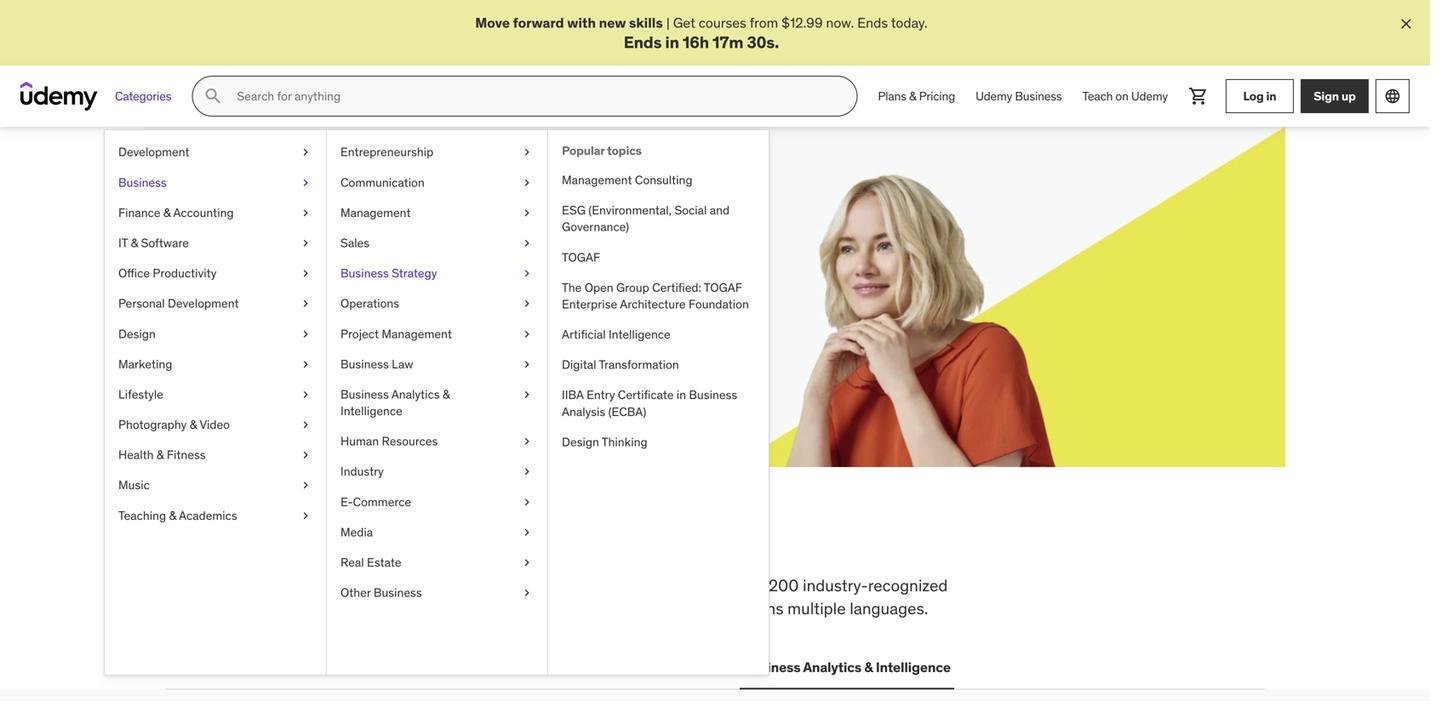 Task type: vqa. For each thing, say whether or not it's contained in the screenshot.
world
no



Task type: locate. For each thing, give the bounding box(es) containing it.
it
[[118, 235, 128, 251], [306, 659, 317, 676]]

finance
[[118, 205, 160, 220]]

udemy right pricing
[[976, 88, 1013, 104]]

multiple
[[788, 598, 846, 619]]

1 vertical spatial your
[[276, 243, 302, 261]]

today. inside skills for your future expand your potential with a course for as little as $12.99. sale ends today.
[[337, 262, 373, 280]]

xsmall image inside business law link
[[520, 356, 534, 373]]

for for your
[[446, 243, 463, 261]]

udemy
[[976, 88, 1013, 104], [1132, 88, 1168, 104]]

management inside business strategy "element"
[[562, 172, 632, 188]]

business analytics & intelligence inside button
[[743, 659, 951, 676]]

intelligence up the transformation
[[609, 327, 671, 342]]

1 vertical spatial development
[[168, 296, 239, 311]]

consulting
[[635, 172, 693, 188]]

xsmall image inside the development link
[[299, 144, 313, 161]]

xsmall image inside the other business link
[[520, 585, 534, 602]]

0 horizontal spatial your
[[276, 243, 302, 261]]

intelligence for business analytics & intelligence link
[[341, 404, 403, 419]]

move
[[475, 14, 510, 32]]

business inside business law link
[[341, 357, 389, 372]]

xsmall image inside marketing link
[[299, 356, 313, 373]]

2 horizontal spatial for
[[710, 576, 730, 596]]

xsmall image
[[299, 174, 313, 191], [520, 174, 534, 191], [520, 235, 534, 252], [299, 265, 313, 282], [520, 265, 534, 282], [299, 296, 313, 312], [520, 296, 534, 312], [299, 326, 313, 343], [299, 417, 313, 434], [520, 434, 534, 450], [520, 464, 534, 481], [299, 477, 313, 494], [520, 555, 534, 571], [520, 585, 534, 602]]

health & fitness
[[118, 448, 206, 463]]

0 horizontal spatial intelligence
[[341, 404, 403, 419]]

xsmall image inside project management link
[[520, 326, 534, 343]]

analytics
[[392, 387, 440, 402], [803, 659, 862, 676]]

xsmall image inside business strategy link
[[520, 265, 534, 282]]

log in link
[[1226, 79, 1294, 113]]

0 horizontal spatial for
[[308, 201, 348, 236]]

design inside 'link'
[[118, 326, 156, 342]]

need
[[448, 520, 530, 564]]

xsmall image for entrepreneurship
[[520, 144, 534, 161]]

business up finance
[[118, 175, 167, 190]]

for inside "covering critical workplace skills to technical topics, including prep content for over 200 industry-recognized certifications, our catalog supports well-rounded professional development and spans multiple languages."
[[710, 576, 730, 596]]

& inside business analytics & intelligence
[[443, 387, 450, 402]]

esg
[[562, 203, 586, 218]]

and right social
[[710, 203, 730, 218]]

business inside udemy business link
[[1015, 88, 1062, 104]]

esg (environmental, social and governance) link
[[548, 196, 769, 243]]

business analytics & intelligence up human resources
[[341, 387, 450, 419]]

pricing
[[919, 88, 956, 104]]

0 horizontal spatial it
[[118, 235, 128, 251]]

your up 'a'
[[353, 201, 414, 236]]

1 vertical spatial skills
[[282, 520, 374, 564]]

0 horizontal spatial analytics
[[392, 387, 440, 402]]

plans & pricing link
[[868, 76, 966, 117]]

development
[[612, 598, 706, 619]]

design for design
[[118, 326, 156, 342]]

management up sales at the top
[[341, 205, 411, 220]]

design down analysis
[[562, 435, 599, 450]]

xsmall image for human resources
[[520, 434, 534, 450]]

0 vertical spatial with
[[567, 14, 596, 32]]

xsmall image for project management
[[520, 326, 534, 343]]

0 horizontal spatial with
[[362, 243, 388, 261]]

1 horizontal spatial communication
[[622, 659, 723, 676]]

development inside 'link'
[[168, 296, 239, 311]]

xsmall image for management
[[520, 205, 534, 221]]

& inside "link"
[[163, 205, 171, 220]]

xsmall image inside design 'link'
[[299, 326, 313, 343]]

courses
[[699, 14, 747, 32]]

& for academics
[[169, 508, 176, 524]]

finance & accounting
[[118, 205, 234, 220]]

business analytics & intelligence button
[[740, 648, 954, 688]]

business down 'digital transformation' link
[[689, 388, 738, 403]]

analytics inside button
[[803, 659, 862, 676]]

analytics down law
[[392, 387, 440, 402]]

business left 'teach'
[[1015, 88, 1062, 104]]

& right finance
[[163, 205, 171, 220]]

development down the categories "dropdown button"
[[118, 145, 190, 160]]

1 vertical spatial design
[[562, 435, 599, 450]]

xsmall image inside entrepreneurship link
[[520, 144, 534, 161]]

xsmall image for teaching & academics
[[299, 508, 313, 524]]

0 vertical spatial today.
[[891, 14, 928, 32]]

1 vertical spatial and
[[710, 598, 737, 619]]

in down |
[[665, 32, 679, 52]]

xsmall image inside communication link
[[520, 174, 534, 191]]

in up including
[[536, 520, 569, 564]]

0 vertical spatial management
[[562, 172, 632, 188]]

it inside it certifications button
[[306, 659, 317, 676]]

development inside button
[[200, 659, 285, 676]]

leadership
[[427, 659, 498, 676]]

2 vertical spatial skills
[[364, 576, 401, 596]]

0 vertical spatial development
[[118, 145, 190, 160]]

1 vertical spatial it
[[306, 659, 317, 676]]

1 horizontal spatial it
[[306, 659, 317, 676]]

1 vertical spatial analytics
[[803, 659, 862, 676]]

& down languages.
[[865, 659, 873, 676]]

xsmall image inside "personal development" 'link'
[[299, 296, 313, 312]]

little
[[483, 243, 510, 261]]

artificial
[[562, 327, 606, 342]]

for
[[308, 201, 348, 236], [446, 243, 463, 261], [710, 576, 730, 596]]

office
[[118, 266, 150, 281]]

communication inside "button"
[[622, 659, 723, 676]]

languages.
[[850, 598, 929, 619]]

in right log
[[1267, 88, 1277, 104]]

development right web
[[200, 659, 285, 676]]

close image
[[1398, 15, 1415, 32]]

with inside the move forward with new skills | get courses from $12.99 now. ends today. ends in 16h 17m 30s .
[[567, 14, 596, 32]]

intelligence inside artificial intelligence link
[[609, 327, 671, 342]]

in inside the move forward with new skills | get courses from $12.99 now. ends today. ends in 16h 17m 30s .
[[665, 32, 679, 52]]

topics,
[[492, 576, 540, 596]]

xsmall image inside business link
[[299, 174, 313, 191]]

it inside 'it & software' link
[[118, 235, 128, 251]]

popular
[[562, 143, 605, 159]]

design down personal
[[118, 326, 156, 342]]

log in
[[1244, 88, 1277, 104]]

as
[[466, 243, 480, 261], [514, 243, 527, 261]]

intelligence inside business analytics & intelligence button
[[876, 659, 951, 676]]

2 vertical spatial intelligence
[[876, 659, 951, 676]]

with left the new
[[567, 14, 596, 32]]

xsmall image inside industry "link"
[[520, 464, 534, 481]]

xsmall image inside finance & accounting "link"
[[299, 205, 313, 221]]

other business
[[341, 586, 422, 601]]

design thinking link
[[548, 427, 769, 458]]

design inside business strategy "element"
[[562, 435, 599, 450]]

1 horizontal spatial your
[[353, 201, 414, 236]]

business inside business link
[[118, 175, 167, 190]]

digital
[[562, 357, 597, 373]]

xsmall image inside e-commerce link
[[520, 494, 534, 511]]

and down over
[[710, 598, 737, 619]]

web
[[169, 659, 197, 676]]

intelligence up human on the bottom left
[[341, 404, 403, 419]]

leadership button
[[424, 648, 501, 688]]

skills down e- on the bottom left
[[282, 520, 374, 564]]

xsmall image inside health & fitness link
[[299, 447, 313, 464]]

other
[[341, 586, 371, 601]]

business down estate
[[374, 586, 422, 601]]

& right plans
[[909, 88, 917, 104]]

udemy right on
[[1132, 88, 1168, 104]]

togaf up foundation on the top
[[704, 280, 742, 295]]

xsmall image for health & fitness
[[299, 447, 313, 464]]

& up the office
[[131, 235, 138, 251]]

photography & video
[[118, 417, 230, 433]]

for for workplace
[[710, 576, 730, 596]]

0 vertical spatial it
[[118, 235, 128, 251]]

business inside business strategy link
[[341, 266, 389, 281]]

xsmall image for real estate
[[520, 555, 534, 571]]

0 vertical spatial for
[[308, 201, 348, 236]]

today. right now.
[[891, 14, 928, 32]]

accounting
[[173, 205, 234, 220]]

business down business law
[[341, 387, 389, 402]]

0 horizontal spatial togaf
[[562, 250, 600, 265]]

1 and from the top
[[710, 203, 730, 218]]

xsmall image inside the teaching & academics link
[[299, 508, 313, 524]]

0 horizontal spatial udemy
[[976, 88, 1013, 104]]

skills for your future expand your potential with a course for as little as $12.99. sale ends today.
[[227, 201, 527, 280]]

intelligence down languages.
[[876, 659, 951, 676]]

xsmall image inside music link
[[299, 477, 313, 494]]

xsmall image for design
[[299, 326, 313, 343]]

entrepreneurship
[[341, 145, 434, 160]]

ends down the new
[[624, 32, 662, 52]]

0 vertical spatial and
[[710, 203, 730, 218]]

1 horizontal spatial business analytics & intelligence
[[743, 659, 951, 676]]

0 horizontal spatial today.
[[337, 262, 373, 280]]

expand
[[227, 243, 272, 261]]

togaf
[[562, 250, 600, 265], [704, 280, 742, 295]]

place
[[643, 520, 732, 564]]

& for accounting
[[163, 205, 171, 220]]

in right the certificate
[[677, 388, 686, 403]]

marketing link
[[105, 349, 326, 380]]

sales link
[[327, 228, 548, 259]]

communication button
[[618, 648, 726, 688]]

xsmall image inside management link
[[520, 205, 534, 221]]

communication down development
[[622, 659, 723, 676]]

2 and from the top
[[710, 598, 737, 619]]

0 vertical spatial analytics
[[392, 387, 440, 402]]

0 vertical spatial your
[[353, 201, 414, 236]]

business down the spans
[[743, 659, 801, 676]]

0 horizontal spatial as
[[466, 243, 480, 261]]

udemy image
[[20, 82, 98, 111]]

1 horizontal spatial intelligence
[[609, 327, 671, 342]]

1 vertical spatial management
[[341, 205, 411, 220]]

intelligence for business analytics & intelligence button
[[876, 659, 951, 676]]

business analytics & intelligence down multiple in the bottom of the page
[[743, 659, 951, 676]]

marketing
[[118, 357, 172, 372]]

xsmall image for media
[[520, 524, 534, 541]]

1 horizontal spatial as
[[514, 243, 527, 261]]

it up the office
[[118, 235, 128, 251]]

xsmall image for business strategy
[[520, 265, 534, 282]]

1 vertical spatial with
[[362, 243, 388, 261]]

as left little
[[466, 243, 480, 261]]

xsmall image inside business analytics & intelligence link
[[520, 387, 534, 403]]

xsmall image inside operations link
[[520, 296, 534, 312]]

0 vertical spatial intelligence
[[609, 327, 671, 342]]

1 horizontal spatial design
[[562, 435, 599, 450]]

for up potential
[[308, 201, 348, 236]]

1 vertical spatial business analytics & intelligence
[[743, 659, 951, 676]]

teach on udemy
[[1083, 88, 1168, 104]]

xsmall image inside media link
[[520, 524, 534, 541]]

ends
[[304, 262, 334, 280]]

0 vertical spatial communication
[[341, 175, 425, 190]]

xsmall image for operations
[[520, 296, 534, 312]]

social
[[675, 203, 707, 218]]

xsmall image inside 'human resources' 'link'
[[520, 434, 534, 450]]

1 udemy from the left
[[976, 88, 1013, 104]]

xsmall image for lifestyle
[[299, 387, 313, 403]]

fitness
[[167, 448, 206, 463]]

personal development link
[[105, 289, 326, 319]]

skills inside the move forward with new skills | get courses from $12.99 now. ends today. ends in 16h 17m 30s .
[[629, 14, 663, 32]]

your up the "sale"
[[276, 243, 302, 261]]

togaf up the
[[562, 250, 600, 265]]

teaching
[[118, 508, 166, 524]]

1 horizontal spatial for
[[446, 243, 463, 261]]

management
[[562, 172, 632, 188], [341, 205, 411, 220], [382, 326, 452, 342]]

xsmall image inside the office productivity link
[[299, 265, 313, 282]]

you
[[380, 520, 441, 564]]

as right little
[[514, 243, 527, 261]]

categories
[[115, 88, 171, 104]]

1 horizontal spatial analytics
[[803, 659, 862, 676]]

business up operations
[[341, 266, 389, 281]]

xsmall image for industry
[[520, 464, 534, 481]]

xsmall image inside the sales link
[[520, 235, 534, 252]]

it left certifications
[[306, 659, 317, 676]]

certifications,
[[165, 598, 263, 619]]

1 horizontal spatial togaf
[[704, 280, 742, 295]]

data science button
[[515, 648, 605, 688]]

health & fitness link
[[105, 440, 326, 471]]

for left over
[[710, 576, 730, 596]]

software
[[141, 235, 189, 251]]

xsmall image for sales
[[520, 235, 534, 252]]

0 horizontal spatial design
[[118, 326, 156, 342]]

xsmall image for communication
[[520, 174, 534, 191]]

& right health
[[157, 448, 164, 463]]

1 vertical spatial intelligence
[[341, 404, 403, 419]]

business law
[[341, 357, 413, 372]]

business down project on the left of page
[[341, 357, 389, 372]]

0 vertical spatial skills
[[629, 14, 663, 32]]

xsmall image inside photography & video link
[[299, 417, 313, 434]]

0 vertical spatial design
[[118, 326, 156, 342]]

real estate link
[[327, 548, 548, 578]]

1 vertical spatial today.
[[337, 262, 373, 280]]

0 horizontal spatial business analytics & intelligence
[[341, 387, 450, 419]]

recognized
[[868, 576, 948, 596]]

today. down sales at the top
[[337, 262, 373, 280]]

xsmall image
[[299, 144, 313, 161], [520, 144, 534, 161], [299, 205, 313, 221], [520, 205, 534, 221], [299, 235, 313, 252], [520, 326, 534, 343], [299, 356, 313, 373], [520, 356, 534, 373], [299, 387, 313, 403], [520, 387, 534, 403], [299, 447, 313, 464], [520, 494, 534, 511], [299, 508, 313, 524], [520, 524, 534, 541]]

xsmall image inside 'it & software' link
[[299, 235, 313, 252]]

1 as from the left
[[466, 243, 480, 261]]

1 horizontal spatial udemy
[[1132, 88, 1168, 104]]

udemy business
[[976, 88, 1062, 104]]

business strategy element
[[548, 130, 769, 675]]

2 horizontal spatial intelligence
[[876, 659, 951, 676]]

academics
[[179, 508, 237, 524]]

communication down entrepreneurship
[[341, 175, 425, 190]]

industry
[[341, 464, 384, 480]]

intelligence inside business analytics & intelligence link
[[341, 404, 403, 419]]

togaf inside the open group certified: togaf enterprise architecture foundation
[[704, 280, 742, 295]]

1 vertical spatial for
[[446, 243, 463, 261]]

xsmall image inside lifestyle link
[[299, 387, 313, 403]]

with left 'a'
[[362, 243, 388, 261]]

1 horizontal spatial with
[[567, 14, 596, 32]]

spans
[[741, 598, 784, 619]]

(ecba)
[[609, 404, 647, 420]]

0 vertical spatial business analytics & intelligence
[[341, 387, 450, 419]]

a
[[391, 243, 398, 261]]

development down the office productivity link on the top of the page
[[168, 296, 239, 311]]

2 udemy from the left
[[1132, 88, 1168, 104]]

for right course
[[446, 243, 463, 261]]

& down business law link
[[443, 387, 450, 402]]

ends
[[858, 14, 888, 32], [624, 32, 662, 52]]

& right teaching
[[169, 508, 176, 524]]

management down popular topics
[[562, 172, 632, 188]]

& left video
[[190, 417, 197, 433]]

today. inside the move forward with new skills | get courses from $12.99 now. ends today. ends in 16h 17m 30s .
[[891, 14, 928, 32]]

certificate
[[618, 388, 674, 403]]

group
[[617, 280, 650, 295]]

xsmall image for other business
[[520, 585, 534, 602]]

design link
[[105, 319, 326, 349]]

design for design thinking
[[562, 435, 599, 450]]

xsmall image for personal development
[[299, 296, 313, 312]]

xsmall image inside real estate link
[[520, 555, 534, 571]]

analytics down multiple in the bottom of the page
[[803, 659, 862, 676]]

1 horizontal spatial today.
[[891, 14, 928, 32]]

1 vertical spatial togaf
[[704, 280, 742, 295]]

1 vertical spatial communication
[[622, 659, 723, 676]]

professional
[[520, 598, 608, 619]]

$12.99.
[[227, 262, 271, 280]]

development for web
[[200, 659, 285, 676]]

togaf link
[[548, 243, 769, 273]]

xsmall image for business analytics & intelligence
[[520, 387, 534, 403]]

ends right now.
[[858, 14, 888, 32]]

2 vertical spatial for
[[710, 576, 730, 596]]

0 horizontal spatial communication
[[341, 175, 425, 190]]

skills left |
[[629, 14, 663, 32]]

skills up supports
[[364, 576, 401, 596]]

business link
[[105, 168, 326, 198]]

sign up
[[1314, 88, 1356, 104]]

management up law
[[382, 326, 452, 342]]

2 vertical spatial development
[[200, 659, 285, 676]]

communication for communication "button"
[[622, 659, 723, 676]]



Task type: describe. For each thing, give the bounding box(es) containing it.
media
[[341, 525, 373, 540]]

entrepreneurship link
[[327, 137, 548, 168]]

over
[[734, 576, 765, 596]]

teaching & academics
[[118, 508, 237, 524]]

supports
[[352, 598, 416, 619]]

photography & video link
[[105, 410, 326, 440]]

open
[[585, 280, 614, 295]]

sign
[[1314, 88, 1340, 104]]

0 vertical spatial togaf
[[562, 250, 600, 265]]

human
[[341, 434, 379, 449]]

real estate
[[341, 555, 402, 571]]

project management
[[341, 326, 452, 342]]

2 as from the left
[[514, 243, 527, 261]]

business inside business analytics & intelligence button
[[743, 659, 801, 676]]

& for software
[[131, 235, 138, 251]]

on
[[1116, 88, 1129, 104]]

management for management consulting
[[562, 172, 632, 188]]

covering
[[165, 576, 230, 596]]

16h 17m 30s
[[683, 32, 775, 52]]

enterprise
[[562, 297, 618, 312]]

skills inside "covering critical workplace skills to technical topics, including prep content for over 200 industry-recognized certifications, our catalog supports well-rounded professional development and spans multiple languages."
[[364, 576, 401, 596]]

development for personal
[[168, 296, 239, 311]]

xsmall image for business law
[[520, 356, 534, 373]]

& for fitness
[[157, 448, 164, 463]]

business analytics & intelligence for business analytics & intelligence link
[[341, 387, 450, 419]]

xsmall image for marketing
[[299, 356, 313, 373]]

and inside "covering critical workplace skills to technical topics, including prep content for over 200 industry-recognized certifications, our catalog supports well-rounded professional development and spans multiple languages."
[[710, 598, 737, 619]]

catalog
[[295, 598, 348, 619]]

& for pricing
[[909, 88, 917, 104]]

it for it certifications
[[306, 659, 317, 676]]

iiba
[[562, 388, 584, 403]]

it & software
[[118, 235, 189, 251]]

& for video
[[190, 417, 197, 433]]

submit search image
[[203, 86, 223, 107]]

2 vertical spatial management
[[382, 326, 452, 342]]

data science
[[518, 659, 601, 676]]

artificial intelligence
[[562, 327, 671, 342]]

thinking
[[602, 435, 648, 450]]

all the skills you need in one place
[[165, 520, 732, 564]]

0 horizontal spatial ends
[[624, 32, 662, 52]]

certified:
[[652, 280, 702, 295]]

xsmall image for it & software
[[299, 235, 313, 252]]

web development button
[[165, 648, 289, 688]]

new
[[599, 14, 626, 32]]

& inside button
[[865, 659, 873, 676]]

technical
[[423, 576, 488, 596]]

business inside the other business link
[[374, 586, 422, 601]]

office productivity
[[118, 266, 217, 281]]

management for management
[[341, 205, 411, 220]]

foundation
[[689, 297, 749, 312]]

popular topics
[[562, 143, 642, 159]]

photography
[[118, 417, 187, 433]]

course
[[402, 243, 443, 261]]

xsmall image for finance & accounting
[[299, 205, 313, 221]]

plans
[[878, 88, 907, 104]]

teach
[[1083, 88, 1113, 104]]

xsmall image for music
[[299, 477, 313, 494]]

e-
[[341, 495, 353, 510]]

200
[[769, 576, 799, 596]]

human resources link
[[327, 427, 548, 457]]

1 horizontal spatial ends
[[858, 14, 888, 32]]

shopping cart with 0 items image
[[1189, 86, 1209, 107]]

operations link
[[327, 289, 548, 319]]

up
[[1342, 88, 1356, 104]]

data
[[518, 659, 548, 676]]

governance)
[[562, 219, 629, 235]]

management consulting
[[562, 172, 693, 188]]

choose a language image
[[1385, 88, 1402, 105]]

the
[[562, 280, 582, 295]]

industry-
[[803, 576, 868, 596]]

industry link
[[327, 457, 548, 487]]

and inside esg (environmental, social and governance)
[[710, 203, 730, 218]]

sales
[[341, 235, 370, 251]]

critical
[[234, 576, 282, 596]]

(environmental,
[[589, 203, 672, 218]]

it certifications button
[[302, 648, 410, 688]]

xsmall image for development
[[299, 144, 313, 161]]

xsmall image for office productivity
[[299, 265, 313, 282]]

business inside business analytics & intelligence link
[[341, 387, 389, 402]]

prep
[[614, 576, 647, 596]]

get
[[673, 14, 696, 32]]

analytics for business analytics & intelligence link
[[392, 387, 440, 402]]

|
[[667, 14, 670, 32]]

artificial intelligence link
[[548, 320, 769, 350]]

human resources
[[341, 434, 438, 449]]

the
[[222, 520, 276, 564]]

architecture
[[620, 297, 686, 312]]

certifications
[[320, 659, 407, 676]]

well-
[[420, 598, 455, 619]]

Search for anything text field
[[234, 82, 837, 111]]

with inside skills for your future expand your potential with a course for as little as $12.99. sale ends today.
[[362, 243, 388, 261]]

finance & accounting link
[[105, 198, 326, 228]]

transformation
[[599, 357, 679, 373]]

now.
[[826, 14, 854, 32]]

media link
[[327, 518, 548, 548]]

strategy
[[392, 266, 437, 281]]

to
[[404, 576, 419, 596]]

teaching & academics link
[[105, 501, 326, 531]]

teach on udemy link
[[1073, 76, 1179, 117]]

business strategy link
[[327, 259, 548, 289]]

digital transformation
[[562, 357, 679, 373]]

it for it & software
[[118, 235, 128, 251]]

business inside iiba entry certificate in business analysis (ecba)
[[689, 388, 738, 403]]

our
[[267, 598, 291, 619]]

business analytics & intelligence for business analytics & intelligence button
[[743, 659, 951, 676]]

analytics for business analytics & intelligence button
[[803, 659, 862, 676]]

plans & pricing
[[878, 88, 956, 104]]

office productivity link
[[105, 259, 326, 289]]

all
[[165, 520, 215, 564]]

analysis
[[562, 404, 606, 420]]

in inside iiba entry certificate in business analysis (ecba)
[[677, 388, 686, 403]]

xsmall image for photography & video
[[299, 417, 313, 434]]

the open group certified: togaf enterprise architecture foundation link
[[548, 273, 769, 320]]

potential
[[305, 243, 359, 261]]

estate
[[367, 555, 402, 571]]

one
[[576, 520, 637, 564]]

xsmall image for business
[[299, 174, 313, 191]]

xsmall image for e-commerce
[[520, 494, 534, 511]]

communication for communication link
[[341, 175, 425, 190]]

topics
[[607, 143, 642, 159]]



